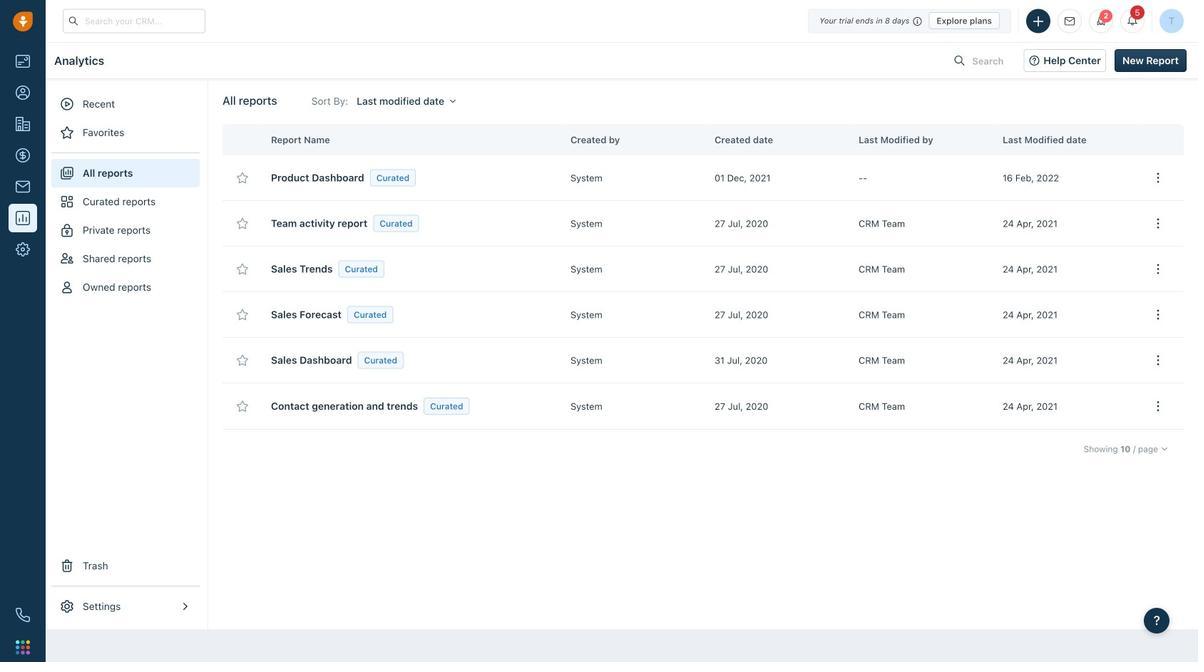 Task type: describe. For each thing, give the bounding box(es) containing it.
freshworks switcher image
[[16, 641, 30, 655]]

phone element
[[9, 601, 37, 630]]



Task type: locate. For each thing, give the bounding box(es) containing it.
phone image
[[16, 609, 30, 623]]

Search your CRM... text field
[[63, 9, 205, 33]]



Task type: vqa. For each thing, say whether or not it's contained in the screenshot.
Send email Icon
no



